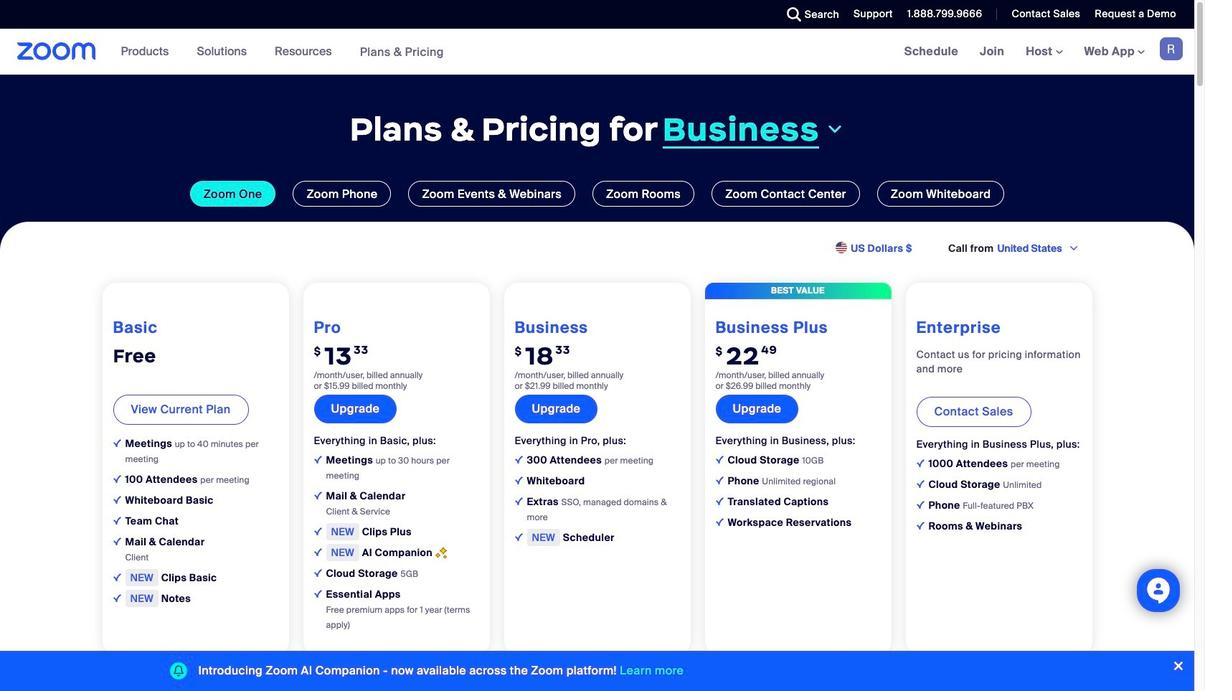 Task type: describe. For each thing, give the bounding box(es) containing it.
product information navigation
[[110, 29, 455, 75]]

tabs of zoom services tab list
[[22, 181, 1174, 207]]

profile picture image
[[1161, 37, 1184, 60]]

zoom logo image
[[17, 42, 96, 60]]



Task type: locate. For each thing, give the bounding box(es) containing it.
Country/Region text field
[[997, 241, 1068, 256]]

banner
[[0, 29, 1195, 75]]

main content
[[0, 29, 1195, 691]]

meetings navigation
[[894, 29, 1195, 75]]

down image
[[826, 121, 845, 138]]

show options image
[[1068, 243, 1080, 254]]

ok image
[[113, 439, 121, 447], [314, 456, 322, 463], [716, 456, 724, 463], [515, 476, 523, 484], [917, 480, 925, 488], [917, 522, 925, 529], [314, 527, 322, 535], [113, 537, 121, 545], [314, 548, 322, 556], [113, 573, 121, 581]]

ok image
[[515, 456, 523, 463], [917, 459, 925, 467], [113, 475, 121, 483], [716, 476, 724, 484], [314, 491, 322, 499], [113, 496, 121, 504], [515, 497, 523, 505], [716, 497, 724, 505], [917, 501, 925, 509], [113, 517, 121, 525], [716, 518, 724, 526], [515, 533, 523, 541], [314, 569, 322, 577], [314, 590, 322, 598], [113, 594, 121, 602]]



Task type: vqa. For each thing, say whether or not it's contained in the screenshot.
Profile picture
yes



